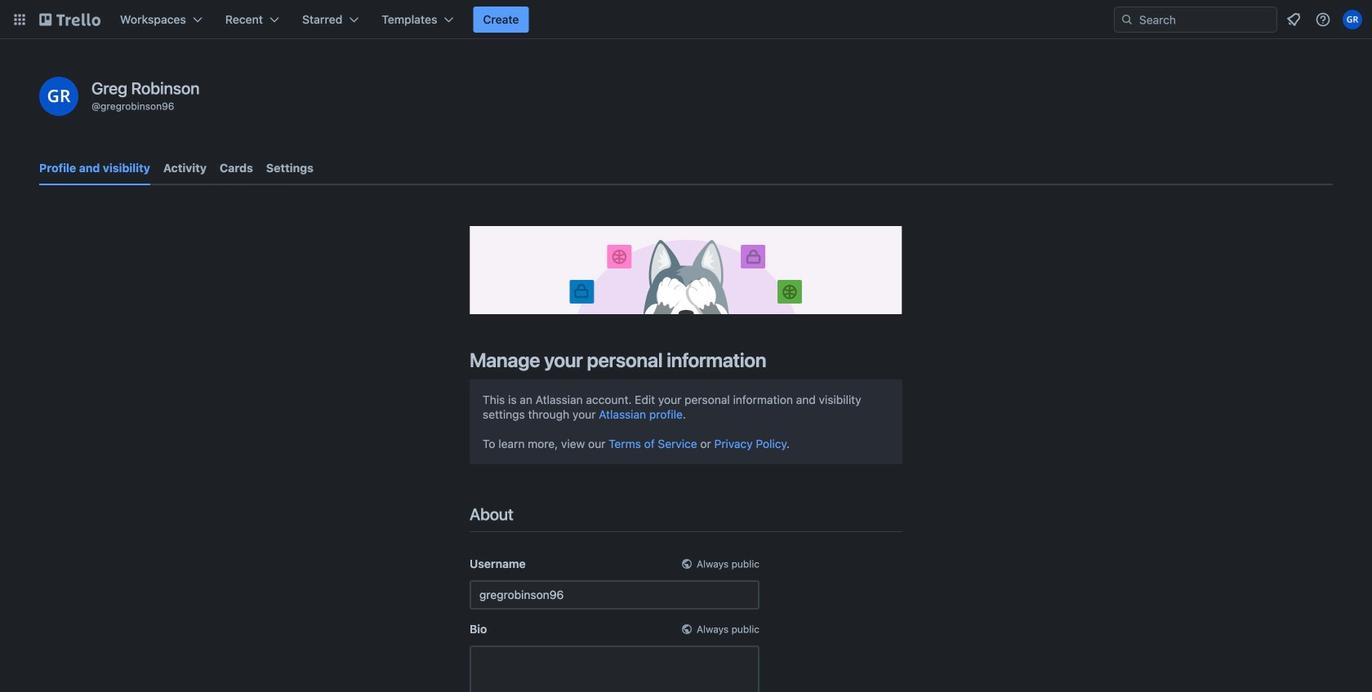 Task type: vqa. For each thing, say whether or not it's contained in the screenshot.
text field
yes



Task type: describe. For each thing, give the bounding box(es) containing it.
primary element
[[0, 0, 1372, 39]]

greg robinson (gregrobinson96) image
[[39, 77, 78, 116]]

Search field
[[1114, 7, 1277, 33]]



Task type: locate. For each thing, give the bounding box(es) containing it.
open information menu image
[[1315, 11, 1331, 28]]

0 notifications image
[[1284, 10, 1303, 29]]

search image
[[1121, 13, 1134, 26]]

back to home image
[[39, 7, 100, 33]]

greg robinson (gregrobinson96) image
[[1343, 10, 1362, 29]]

None text field
[[470, 581, 760, 610], [470, 646, 760, 693], [470, 581, 760, 610], [470, 646, 760, 693]]



